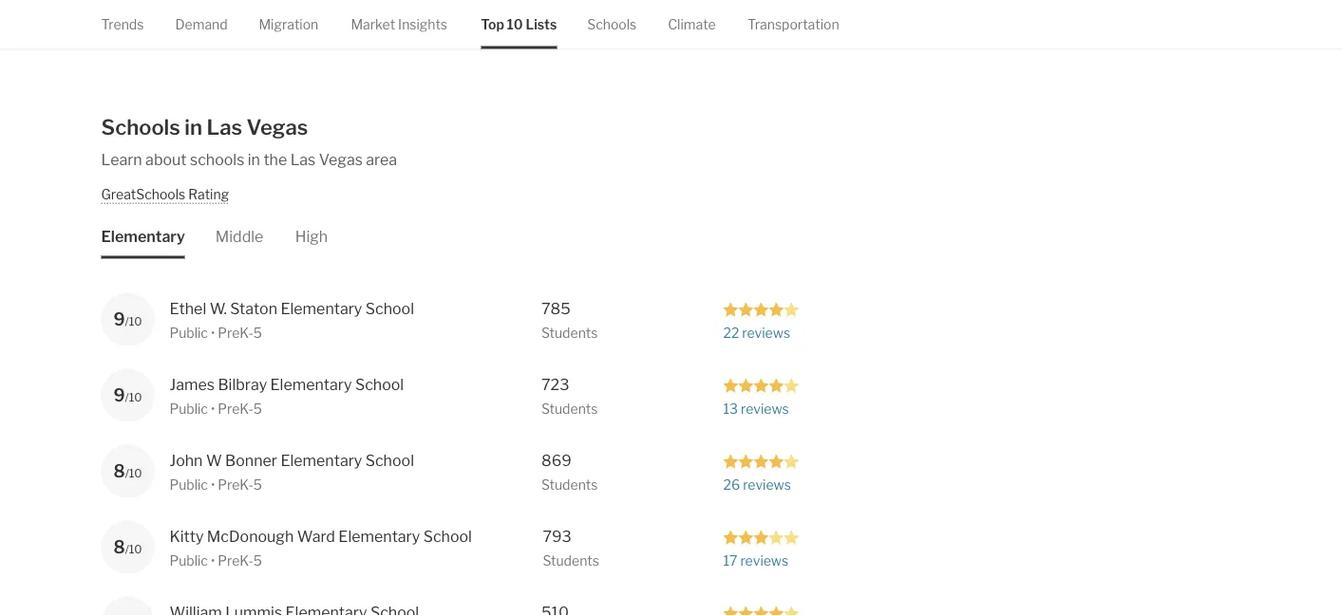 Task type: describe. For each thing, give the bounding box(es) containing it.
9 /10 for james bilbray elementary school
[[113, 385, 142, 406]]

8 for kitty mcdonough ward elementary school
[[113, 537, 125, 558]]

john w bonner elementary school button
[[170, 450, 431, 473]]

22 reviews
[[723, 325, 790, 341]]

prek- for mcdonough
[[218, 553, 253, 569]]

rating 3.0 out of 5 element
[[723, 529, 799, 545]]

the
[[264, 150, 287, 169]]

1 vertical spatial las
[[290, 150, 316, 169]]

prek- inside james bilbray elementary school public • prek-5
[[218, 401, 253, 417]]

prek- for w
[[218, 477, 253, 493]]

public inside james bilbray elementary school public • prek-5
[[170, 401, 208, 417]]

greatschools rating
[[101, 186, 229, 203]]

schools
[[190, 150, 244, 169]]

17
[[723, 553, 738, 569]]

schools in las vegas
[[101, 114, 308, 139]]

5 for staton
[[253, 325, 262, 341]]

22
[[723, 325, 739, 341]]

area
[[366, 150, 397, 169]]

high
[[295, 228, 328, 246]]

demand
[[175, 16, 228, 32]]

james
[[170, 376, 215, 394]]

climate link
[[668, 0, 716, 49]]

w
[[206, 452, 222, 470]]

26
[[723, 477, 740, 493]]

ethel
[[170, 300, 206, 318]]

rating 4.0 out of 5 element for 869
[[723, 453, 799, 469]]

climate
[[668, 16, 716, 32]]

bilbray
[[218, 376, 267, 394]]

market insights
[[351, 16, 447, 32]]

greatschools
[[101, 186, 186, 203]]

rating 4.0 out of 5 element for 723
[[723, 377, 799, 393]]

students for 785
[[542, 325, 598, 341]]

rating 4.0 out of 5 element for 785
[[723, 301, 799, 317]]

john w bonner elementary school public • prek-5
[[170, 452, 414, 493]]

4 rating 4.0 out of 5 element from the top
[[723, 605, 799, 617]]

insights
[[398, 16, 447, 32]]

public for john
[[170, 477, 208, 493]]

high element
[[295, 204, 328, 259]]

9 for ethel w. staton elementary school
[[113, 309, 125, 330]]

9 /10 for ethel w. staton elementary school
[[113, 309, 142, 330]]

staton
[[230, 300, 277, 318]]

market insights link
[[351, 0, 447, 49]]

785 students
[[542, 300, 598, 341]]

most expensive homes image
[[101, 0, 243, 28]]

reviews for 723
[[741, 401, 789, 417]]

migration link
[[259, 0, 318, 49]]

students for 869
[[542, 477, 598, 493]]

top 10 lists
[[481, 16, 557, 32]]

middle element
[[215, 204, 264, 259]]

migration
[[259, 16, 318, 32]]

kitty
[[170, 528, 204, 546]]

transportation
[[748, 16, 839, 32]]

13
[[723, 401, 738, 417]]

about
[[145, 150, 187, 169]]

869
[[542, 452, 572, 470]]

1 vertical spatial in
[[248, 150, 260, 169]]

james bilbray elementary school public • prek-5
[[170, 376, 404, 417]]

rating
[[188, 186, 229, 203]]

top
[[481, 16, 504, 32]]

8 /10 for kitty mcdonough ward elementary school
[[113, 537, 142, 558]]

26 reviews
[[723, 477, 791, 493]]

elementary down the "greatschools"
[[101, 228, 185, 246]]

• for mcdonough
[[211, 553, 215, 569]]

785
[[542, 300, 571, 318]]

reviews for 785
[[742, 325, 790, 341]]

top 10 lists link
[[481, 0, 557, 49]]



Task type: locate. For each thing, give the bounding box(es) containing it.
students for 723
[[542, 401, 598, 417]]

in left the
[[248, 150, 260, 169]]

0 vertical spatial 9 /10
[[113, 309, 142, 330]]

17 reviews
[[723, 553, 789, 569]]

/10 left ethel
[[125, 315, 142, 329]]

elementary element
[[101, 204, 185, 259]]

2 8 from the top
[[113, 537, 125, 558]]

prek- down bilbray
[[218, 401, 253, 417]]

2 public from the top
[[170, 401, 208, 417]]

elementary right staton on the left
[[281, 300, 362, 318]]

9 /10 left ethel
[[113, 309, 142, 330]]

2 /10 from the top
[[125, 391, 142, 405]]

school inside kitty mcdonough ward elementary school public • prek-5
[[423, 528, 472, 546]]

elementary inside james bilbray elementary school public • prek-5
[[270, 376, 352, 394]]

rating 4.0 out of 5 element
[[723, 301, 799, 317], [723, 377, 799, 393], [723, 453, 799, 469], [723, 605, 799, 617]]

public for ethel
[[170, 325, 208, 341]]

public inside kitty mcdonough ward elementary school public • prek-5
[[170, 553, 208, 569]]

5 down mcdonough
[[253, 553, 262, 569]]

8 left kitty on the left bottom of the page
[[113, 537, 125, 558]]

elementary
[[101, 228, 185, 246], [281, 300, 362, 318], [270, 376, 352, 394], [281, 452, 362, 470], [339, 528, 420, 546]]

bonner
[[225, 452, 277, 470]]

723
[[542, 376, 569, 394]]

9 /10 left the james
[[113, 385, 142, 406]]

1 horizontal spatial schools
[[587, 16, 637, 32]]

reviews right 26
[[743, 477, 791, 493]]

public
[[170, 325, 208, 341], [170, 401, 208, 417], [170, 477, 208, 493], [170, 553, 208, 569]]

4 • from the top
[[211, 553, 215, 569]]

1 horizontal spatial vegas
[[319, 150, 363, 169]]

5 down bonner
[[253, 477, 262, 493]]

1 prek- from the top
[[218, 325, 253, 341]]

students down 793
[[543, 553, 599, 569]]

schools link
[[587, 0, 637, 49]]

public for kitty
[[170, 553, 208, 569]]

students for 793
[[543, 553, 599, 569]]

8 /10 for john w bonner elementary school
[[113, 461, 142, 482]]

2 9 /10 from the top
[[113, 385, 142, 406]]

elementary right bonner
[[281, 452, 362, 470]]

elementary inside kitty mcdonough ward elementary school public • prek-5
[[339, 528, 420, 546]]

lists
[[526, 16, 557, 32]]

prek- inside kitty mcdonough ward elementary school public • prek-5
[[218, 553, 253, 569]]

0 horizontal spatial in
[[185, 114, 202, 139]]

most popular homes image
[[671, 0, 813, 28]]

5 for ward
[[253, 553, 262, 569]]

1 horizontal spatial in
[[248, 150, 260, 169]]

0 vertical spatial vegas
[[247, 114, 308, 139]]

• down the james
[[211, 401, 215, 417]]

school inside james bilbray elementary school public • prek-5
[[355, 376, 404, 394]]

public inside 'ethel w. staton elementary school public • prek-5'
[[170, 325, 208, 341]]

3 /10 from the top
[[125, 467, 142, 481]]

/10 for james
[[125, 391, 142, 405]]

0 vertical spatial in
[[185, 114, 202, 139]]

1 vertical spatial 9
[[113, 385, 125, 406]]

john
[[170, 452, 203, 470]]

8 /10 left kitty on the left bottom of the page
[[113, 537, 142, 558]]

/10 for john
[[125, 467, 142, 481]]

market
[[351, 16, 395, 32]]

students down the '785'
[[542, 325, 598, 341]]

0 vertical spatial 8
[[113, 461, 125, 482]]

1 /10 from the top
[[125, 315, 142, 329]]

•
[[211, 325, 215, 341], [211, 401, 215, 417], [211, 477, 215, 493], [211, 553, 215, 569]]

0 vertical spatial 9
[[113, 309, 125, 330]]

rating 4.0 out of 5 element up 26 reviews
[[723, 453, 799, 469]]

793 students
[[543, 528, 599, 569]]

4 /10 from the top
[[125, 543, 142, 557]]

vegas
[[247, 114, 308, 139], [319, 150, 363, 169]]

prek-
[[218, 325, 253, 341], [218, 401, 253, 417], [218, 477, 253, 493], [218, 553, 253, 569]]

1 horizontal spatial las
[[290, 150, 316, 169]]

kitty mcdonough ward elementary school button
[[170, 526, 472, 549]]

1 • from the top
[[211, 325, 215, 341]]

ward
[[297, 528, 335, 546]]

0 vertical spatial las
[[207, 114, 242, 139]]

869 students
[[542, 452, 598, 493]]

public inside john w bonner elementary school public • prek-5
[[170, 477, 208, 493]]

reviews
[[742, 325, 790, 341], [741, 401, 789, 417], [743, 477, 791, 493], [740, 553, 789, 569]]

1 vertical spatial 9 /10
[[113, 385, 142, 406]]

ethel w. staton elementary school public • prek-5
[[170, 300, 414, 341]]

2 5 from the top
[[253, 401, 262, 417]]

reviews for 869
[[743, 477, 791, 493]]

rating 4.0 out of 5 element down 17 reviews at the right bottom of page
[[723, 605, 799, 617]]

• inside 'ethel w. staton elementary school public • prek-5'
[[211, 325, 215, 341]]

10
[[507, 16, 523, 32]]

5
[[253, 325, 262, 341], [253, 401, 262, 417], [253, 477, 262, 493], [253, 553, 262, 569]]

2 9 from the top
[[113, 385, 125, 406]]

1 8 /10 from the top
[[113, 461, 142, 482]]

school for john w bonner elementary school
[[365, 452, 414, 470]]

/10 for kitty
[[125, 543, 142, 557]]

1 vertical spatial schools
[[101, 114, 180, 139]]

8 /10
[[113, 461, 142, 482], [113, 537, 142, 558]]

793
[[543, 528, 572, 546]]

public down the james
[[170, 401, 208, 417]]

723 students
[[542, 376, 598, 417]]

reviews down 'rating 3.0 out of 5' element
[[740, 553, 789, 569]]

• inside kitty mcdonough ward elementary school public • prek-5
[[211, 553, 215, 569]]

0 horizontal spatial vegas
[[247, 114, 308, 139]]

demand link
[[175, 0, 228, 49]]

5 down staton on the left
[[253, 325, 262, 341]]

las up schools
[[207, 114, 242, 139]]

vegas up the
[[247, 114, 308, 139]]

9 for james bilbray elementary school
[[113, 385, 125, 406]]

8 /10 left john
[[113, 461, 142, 482]]

school for ethel w. staton elementary school
[[366, 300, 414, 318]]

reviews right 13
[[741, 401, 789, 417]]

1 rating 4.0 out of 5 element from the top
[[723, 301, 799, 317]]

ethel w. staton elementary school button
[[170, 298, 431, 321]]

/10 left the james
[[125, 391, 142, 405]]

/10 left kitty on the left bottom of the page
[[125, 543, 142, 557]]

middle
[[215, 228, 264, 246]]

1 9 from the top
[[113, 309, 125, 330]]

0 vertical spatial schools
[[587, 16, 637, 32]]

1 public from the top
[[170, 325, 208, 341]]

8 for john w bonner elementary school
[[113, 461, 125, 482]]

• inside john w bonner elementary school public • prek-5
[[211, 477, 215, 493]]

elementary inside john w bonner elementary school public • prek-5
[[281, 452, 362, 470]]

las
[[207, 114, 242, 139], [290, 150, 316, 169]]

2 prek- from the top
[[218, 401, 253, 417]]

elementary for ward
[[339, 528, 420, 546]]

trends
[[101, 16, 144, 32]]

2 rating 4.0 out of 5 element from the top
[[723, 377, 799, 393]]

4 prek- from the top
[[218, 553, 253, 569]]

1 8 from the top
[[113, 461, 125, 482]]

james bilbray elementary school button
[[170, 374, 431, 397]]

vegas left area on the left top of the page
[[319, 150, 363, 169]]

9
[[113, 309, 125, 330], [113, 385, 125, 406]]

school
[[366, 300, 414, 318], [355, 376, 404, 394], [365, 452, 414, 470], [423, 528, 472, 546]]

school inside 'ethel w. staton elementary school public • prek-5'
[[366, 300, 414, 318]]

9 left ethel
[[113, 309, 125, 330]]

• for w.
[[211, 325, 215, 341]]

students down 723
[[542, 401, 598, 417]]

trends link
[[101, 0, 144, 49]]

/10 for ethel
[[125, 315, 142, 329]]

/10 left john
[[125, 467, 142, 481]]

school for kitty mcdonough ward elementary school
[[423, 528, 472, 546]]

0 vertical spatial 8 /10
[[113, 461, 142, 482]]

2 • from the top
[[211, 401, 215, 417]]

school inside john w bonner elementary school public • prek-5
[[365, 452, 414, 470]]

learn about schools in the las vegas area
[[101, 150, 397, 169]]

5 down bilbray
[[253, 401, 262, 417]]

8 left john
[[113, 461, 125, 482]]

schools right "lists"
[[587, 16, 637, 32]]

5 inside john w bonner elementary school public • prek-5
[[253, 477, 262, 493]]

2 8 /10 from the top
[[113, 537, 142, 558]]

public down ethel
[[170, 325, 208, 341]]

learn
[[101, 150, 142, 169]]

prek- inside john w bonner elementary school public • prek-5
[[218, 477, 253, 493]]

elementary right ward in the left of the page
[[339, 528, 420, 546]]

prek- inside 'ethel w. staton elementary school public • prek-5'
[[218, 325, 253, 341]]

prek- down mcdonough
[[218, 553, 253, 569]]

4 5 from the top
[[253, 553, 262, 569]]

students down 869
[[542, 477, 598, 493]]

public down john
[[170, 477, 208, 493]]

8
[[113, 461, 125, 482], [113, 537, 125, 558]]

rating 4.0 out of 5 element up 13 reviews
[[723, 377, 799, 393]]

elementary for staton
[[281, 300, 362, 318]]

• down w
[[211, 477, 215, 493]]

rating 4.0 out of 5 element up 22 reviews
[[723, 301, 799, 317]]

reviews for 793
[[740, 553, 789, 569]]

3 prek- from the top
[[218, 477, 253, 493]]

5 for bonner
[[253, 477, 262, 493]]

/10
[[125, 315, 142, 329], [125, 391, 142, 405], [125, 467, 142, 481], [125, 543, 142, 557]]

3 rating 4.0 out of 5 element from the top
[[723, 453, 799, 469]]

1 vertical spatial 8
[[113, 537, 125, 558]]

0 horizontal spatial las
[[207, 114, 242, 139]]

1 vertical spatial 8 /10
[[113, 537, 142, 558]]

prek- for w.
[[218, 325, 253, 341]]

public down kitty on the left bottom of the page
[[170, 553, 208, 569]]

schools
[[587, 16, 637, 32], [101, 114, 180, 139]]

• down mcdonough
[[211, 553, 215, 569]]

prek- down w.
[[218, 325, 253, 341]]

transportation link
[[748, 0, 839, 49]]

elementary inside 'ethel w. staton elementary school public • prek-5'
[[281, 300, 362, 318]]

schools for schools in las vegas
[[101, 114, 180, 139]]

1 vertical spatial vegas
[[319, 150, 363, 169]]

• for w
[[211, 477, 215, 493]]

mcdonough
[[207, 528, 294, 546]]

1 5 from the top
[[253, 325, 262, 341]]

1 9 /10 from the top
[[113, 309, 142, 330]]

9 /10
[[113, 309, 142, 330], [113, 385, 142, 406]]

9 left the james
[[113, 385, 125, 406]]

reviews right '22' at the bottom of the page
[[742, 325, 790, 341]]

4 public from the top
[[170, 553, 208, 569]]

kitty mcdonough ward elementary school public • prek-5
[[170, 528, 472, 569]]

las right the
[[290, 150, 316, 169]]

3 5 from the top
[[253, 477, 262, 493]]

3 public from the top
[[170, 477, 208, 493]]

students
[[542, 325, 598, 341], [542, 401, 598, 417], [542, 477, 598, 493], [543, 553, 599, 569]]

• down w.
[[211, 325, 215, 341]]

3 • from the top
[[211, 477, 215, 493]]

in up schools
[[185, 114, 202, 139]]

schools for schools
[[587, 16, 637, 32]]

elementary down 'ethel w. staton elementary school public • prek-5'
[[270, 376, 352, 394]]

5 inside kitty mcdonough ward elementary school public • prek-5
[[253, 553, 262, 569]]

prek- down bonner
[[218, 477, 253, 493]]

• inside james bilbray elementary school public • prek-5
[[211, 401, 215, 417]]

schools up learn
[[101, 114, 180, 139]]

elementary for bonner
[[281, 452, 362, 470]]

w.
[[210, 300, 227, 318]]

5 inside 'ethel w. staton elementary school public • prek-5'
[[253, 325, 262, 341]]

13 reviews
[[723, 401, 789, 417]]

0 horizontal spatial schools
[[101, 114, 180, 139]]

5 inside james bilbray elementary school public • prek-5
[[253, 401, 262, 417]]

in
[[185, 114, 202, 139], [248, 150, 260, 169]]



Task type: vqa. For each thing, say whether or not it's contained in the screenshot.
bottom the '8 /10'
yes



